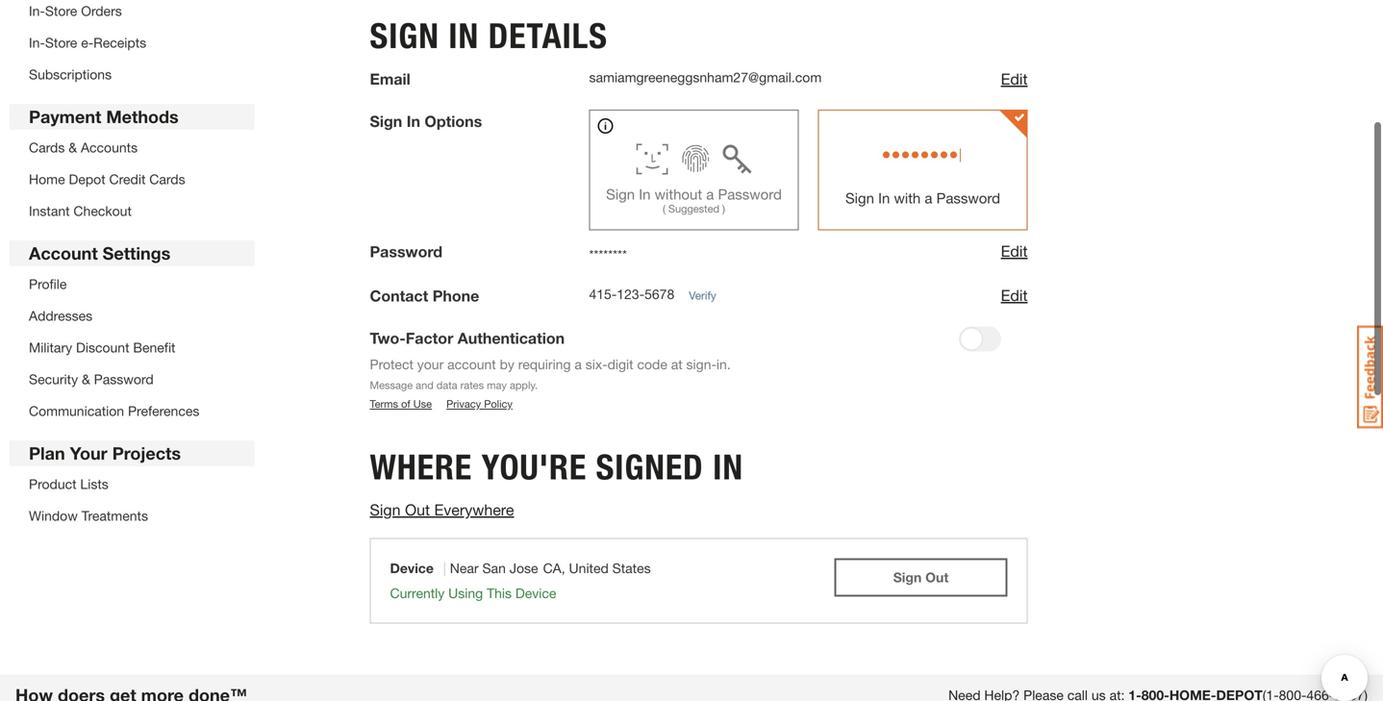Task type: locate. For each thing, give the bounding box(es) containing it.
0 vertical spatial out
[[405, 501, 430, 519]]

lists
[[80, 476, 108, 492]]

a for with
[[925, 189, 933, 206]]

security & password link
[[29, 371, 154, 387]]

cards up the home
[[29, 140, 65, 155]]

data
[[437, 379, 458, 391]]

factor
[[406, 329, 453, 347]]

2 store from the top
[[45, 35, 77, 51]]

store left 'orders'
[[45, 3, 77, 19]]

in left the (
[[639, 186, 651, 202]]

store for e-
[[45, 35, 77, 51]]

1 horizontal spatial out
[[926, 570, 949, 586]]

out for sign out everywhere
[[405, 501, 430, 519]]

security & password
[[29, 371, 154, 387]]

privacy
[[447, 398, 481, 410]]

1 edit link from the top
[[1001, 70, 1028, 88]]

,
[[562, 561, 565, 577]]

feedback link image
[[1358, 325, 1384, 429]]

details
[[488, 15, 608, 57]]

0 vertical spatial edit button
[[987, 70, 1028, 88]]

2 edit button from the top
[[987, 242, 1028, 260]]

out inside button
[[926, 570, 949, 586]]

subscriptions
[[29, 66, 112, 82]]

checkout
[[74, 203, 132, 219]]

1 vertical spatial edit link
[[1001, 242, 1028, 260]]

1 horizontal spatial &
[[82, 371, 90, 387]]

1 vertical spatial edit
[[1001, 242, 1028, 260]]

sign out
[[894, 570, 949, 586]]

sign in with a password button
[[818, 110, 1028, 230]]

sign out everywhere
[[370, 501, 514, 519]]

3 edit from the top
[[1001, 286, 1028, 305]]

0 horizontal spatial out
[[405, 501, 430, 519]]

in- up subscriptions link
[[29, 35, 45, 51]]

apply.
[[510, 379, 538, 391]]

in-
[[29, 3, 45, 19], [29, 35, 45, 51]]

)
[[723, 202, 725, 215]]

in inside sign in without a password ( suggested )
[[639, 186, 651, 202]]

password
[[718, 186, 782, 202], [937, 189, 1001, 206], [370, 242, 443, 261], [94, 371, 154, 387]]

discount
[[76, 340, 129, 356]]

edit button
[[987, 70, 1028, 88], [987, 242, 1028, 260], [987, 286, 1028, 305]]

window treatments link
[[29, 508, 148, 524]]

may
[[487, 379, 507, 391]]

sign in with a password
[[846, 189, 1001, 206]]

communication preferences link
[[29, 403, 200, 419]]

sign out everywhere link
[[370, 501, 514, 519]]

your
[[70, 443, 107, 464]]

2 vertical spatial edit link
[[1001, 286, 1028, 305]]

edit link for contact phone
[[1001, 286, 1028, 305]]

use
[[413, 398, 432, 410]]

password up communication preferences link
[[94, 371, 154, 387]]

plan
[[29, 443, 65, 464]]

rates
[[461, 379, 484, 391]]

0 vertical spatial cards
[[29, 140, 65, 155]]

2 vertical spatial edit
[[1001, 286, 1028, 305]]

1 store from the top
[[45, 3, 77, 19]]

sign inside sign in without a password ( suggested )
[[606, 186, 635, 202]]

edit for email
[[1001, 70, 1028, 88]]

a inside sign in with a password button
[[925, 189, 933, 206]]

2 edit from the top
[[1001, 242, 1028, 260]]

edit
[[1001, 70, 1028, 88], [1001, 242, 1028, 260], [1001, 286, 1028, 305]]

home depot credit cards link
[[29, 171, 185, 187]]

in-store orders
[[29, 3, 122, 19]]

password right without
[[718, 186, 782, 202]]

3 edit button from the top
[[987, 286, 1028, 305]]

ca
[[543, 561, 562, 577]]

in left options
[[407, 112, 420, 130]]

contact
[[370, 287, 428, 305]]

password right with
[[937, 189, 1001, 206]]

& right the security
[[82, 371, 90, 387]]

cards & accounts link
[[29, 140, 138, 155]]

by
[[500, 356, 515, 372]]

in- for in-store e-receipts
[[29, 35, 45, 51]]

2 edit link from the top
[[1001, 242, 1028, 260]]

3 edit link from the top
[[1001, 286, 1028, 305]]

window treatments
[[29, 508, 148, 524]]

product lists link
[[29, 476, 108, 492]]

e-
[[81, 35, 93, 51]]

profile
[[29, 276, 67, 292]]

cards & accounts
[[29, 140, 138, 155]]

six-
[[586, 356, 608, 372]]

1 edit button from the top
[[987, 70, 1028, 88]]

1 horizontal spatial a
[[707, 186, 714, 202]]

123-
[[617, 286, 645, 302]]

cards right 'credit'
[[149, 171, 185, 187]]

treatments
[[81, 508, 148, 524]]

states
[[613, 561, 651, 577]]

instant checkout link
[[29, 203, 132, 219]]

sign
[[370, 15, 440, 57], [370, 112, 402, 130], [606, 186, 635, 202], [846, 189, 875, 206], [370, 501, 401, 519], [894, 570, 922, 586]]

2 horizontal spatial a
[[925, 189, 933, 206]]

a left ) at the right top of page
[[707, 186, 714, 202]]

1 vertical spatial &
[[82, 371, 90, 387]]

0 horizontal spatial cards
[[29, 140, 65, 155]]

addresses
[[29, 308, 92, 324]]

signed
[[596, 446, 704, 488]]

& for security
[[82, 371, 90, 387]]

profile link
[[29, 276, 67, 292]]

1 vertical spatial edit button
[[987, 242, 1028, 260]]

0 vertical spatial edit
[[1001, 70, 1028, 88]]

&
[[69, 140, 77, 155], [82, 371, 90, 387]]

1 vertical spatial store
[[45, 35, 77, 51]]

0 horizontal spatial &
[[69, 140, 77, 155]]

a right with
[[925, 189, 933, 206]]

|
[[443, 561, 446, 577]]

edit for contact phone
[[1001, 286, 1028, 305]]

in left details
[[449, 15, 479, 57]]

edit link for password
[[1001, 242, 1028, 260]]

device
[[516, 586, 557, 602]]

methods
[[106, 106, 179, 127]]

protect your account by requiring a six-digit code at sign-in .
[[370, 356, 731, 372]]

1 vertical spatial cards
[[149, 171, 185, 187]]

near
[[450, 561, 479, 577]]

a left six-
[[575, 356, 582, 372]]

0 vertical spatial &
[[69, 140, 77, 155]]

in inside button
[[879, 189, 890, 206]]

in left with
[[879, 189, 890, 206]]

1 edit from the top
[[1001, 70, 1028, 88]]

& down payment
[[69, 140, 77, 155]]

device | near san jose ca , united states currently using this device
[[390, 561, 651, 602]]

terms
[[370, 398, 398, 410]]

1 horizontal spatial cards
[[149, 171, 185, 187]]

1 vertical spatial out
[[926, 570, 949, 586]]

edit button for email
[[987, 70, 1028, 88]]

2 in- from the top
[[29, 35, 45, 51]]

in-store e-receipts link
[[29, 35, 146, 51]]

0 vertical spatial in-
[[29, 3, 45, 19]]

2 vertical spatial edit button
[[987, 286, 1028, 305]]

military discount benefit
[[29, 340, 176, 356]]

options
[[425, 112, 482, 130]]

in- up in-store e-receipts
[[29, 3, 45, 19]]

in-store orders link
[[29, 3, 122, 19]]

a inside sign in without a password ( suggested )
[[707, 186, 714, 202]]

terms of use
[[370, 398, 432, 410]]

1 vertical spatial in-
[[29, 35, 45, 51]]

edit for password
[[1001, 242, 1028, 260]]

0 vertical spatial store
[[45, 3, 77, 19]]

subscriptions link
[[29, 66, 112, 82]]

a for without
[[707, 186, 714, 202]]

you're
[[482, 446, 587, 488]]

0 vertical spatial edit link
[[1001, 70, 1028, 88]]

currently
[[390, 586, 445, 602]]

in
[[717, 356, 727, 372]]

1 in- from the top
[[29, 3, 45, 19]]

store left the e-
[[45, 35, 77, 51]]



Task type: describe. For each thing, give the bounding box(es) containing it.
5678
[[645, 286, 675, 302]]

sign out button
[[835, 559, 1008, 597]]

in-store e-receipts
[[29, 35, 146, 51]]

orders
[[81, 3, 122, 19]]

home depot credit cards
[[29, 171, 185, 187]]

sign for sign in with a password
[[846, 189, 875, 206]]

in- for in-store orders
[[29, 3, 45, 19]]

san
[[483, 561, 506, 577]]

out for sign out
[[926, 570, 949, 586]]

addresses link
[[29, 308, 92, 324]]

accounts
[[81, 140, 138, 155]]

settings
[[103, 243, 171, 264]]

in for details
[[449, 15, 479, 57]]

receipts
[[93, 35, 146, 51]]

sign for sign in options
[[370, 112, 402, 130]]

depot
[[69, 171, 105, 187]]

account
[[448, 356, 496, 372]]

with
[[894, 189, 921, 206]]

product lists
[[29, 476, 108, 492]]

security
[[29, 371, 78, 387]]

protect
[[370, 356, 414, 372]]

instant
[[29, 203, 70, 219]]

plan your projects
[[29, 443, 181, 464]]

credit
[[109, 171, 146, 187]]

password inside sign in without a password ( suggested )
[[718, 186, 782, 202]]

sign-
[[687, 356, 717, 372]]

military
[[29, 340, 72, 356]]

in for options
[[407, 112, 420, 130]]

sign for sign out everywhere
[[370, 501, 401, 519]]

product
[[29, 476, 77, 492]]

jose
[[510, 561, 538, 577]]

sign in options
[[370, 112, 482, 130]]

sign for sign in details
[[370, 15, 440, 57]]

privacy policy
[[447, 398, 513, 410]]

using
[[449, 586, 483, 602]]

at
[[671, 356, 683, 372]]

communication preferences
[[29, 403, 200, 419]]

edit button for password
[[987, 242, 1028, 260]]

password up contact
[[370, 242, 443, 261]]

where you're signed in
[[370, 446, 744, 488]]

account
[[29, 243, 98, 264]]

(
[[663, 202, 666, 215]]

and
[[416, 379, 434, 391]]

store for orders
[[45, 3, 77, 19]]

payment
[[29, 106, 101, 127]]

benefit
[[133, 340, 176, 356]]

authentication
[[458, 329, 565, 347]]

preferences
[[128, 403, 200, 419]]

samiamgreeneggsnham27@gmail.com
[[589, 69, 822, 85]]

password inside button
[[937, 189, 1001, 206]]

contact phone
[[370, 287, 479, 305]]

in for with
[[879, 189, 890, 206]]

payment methods
[[29, 106, 179, 127]]

edit button for contact phone
[[987, 286, 1028, 305]]

sign in details
[[370, 15, 608, 57]]

device
[[390, 561, 434, 577]]

projects
[[112, 443, 181, 464]]

home
[[29, 171, 65, 187]]

policy
[[484, 398, 513, 410]]

military discount benefit link
[[29, 340, 176, 356]]

415-123-5678
[[589, 286, 675, 302]]

edit link for email
[[1001, 70, 1028, 88]]

this
[[487, 586, 512, 602]]

0 horizontal spatial a
[[575, 356, 582, 372]]

& for cards
[[69, 140, 77, 155]]

your
[[417, 356, 444, 372]]

verify
[[689, 289, 717, 302]]

in for without
[[639, 186, 651, 202]]

phone
[[433, 287, 479, 305]]

sign for sign out
[[894, 570, 922, 586]]

message
[[370, 379, 413, 391]]

two-
[[370, 329, 406, 347]]

sign in without a password ( suggested )
[[606, 186, 782, 215]]

where
[[370, 446, 472, 488]]

digit
[[608, 356, 634, 372]]

instant checkout
[[29, 203, 132, 219]]

terms of use link
[[370, 398, 432, 410]]

everywhere
[[434, 501, 514, 519]]

code
[[637, 356, 668, 372]]

account settings
[[29, 243, 171, 264]]

in right signed
[[713, 446, 744, 488]]

sign for sign in without a password ( suggested )
[[606, 186, 635, 202]]

without
[[655, 186, 703, 202]]



Task type: vqa. For each thing, say whether or not it's contained in the screenshot.
','
yes



